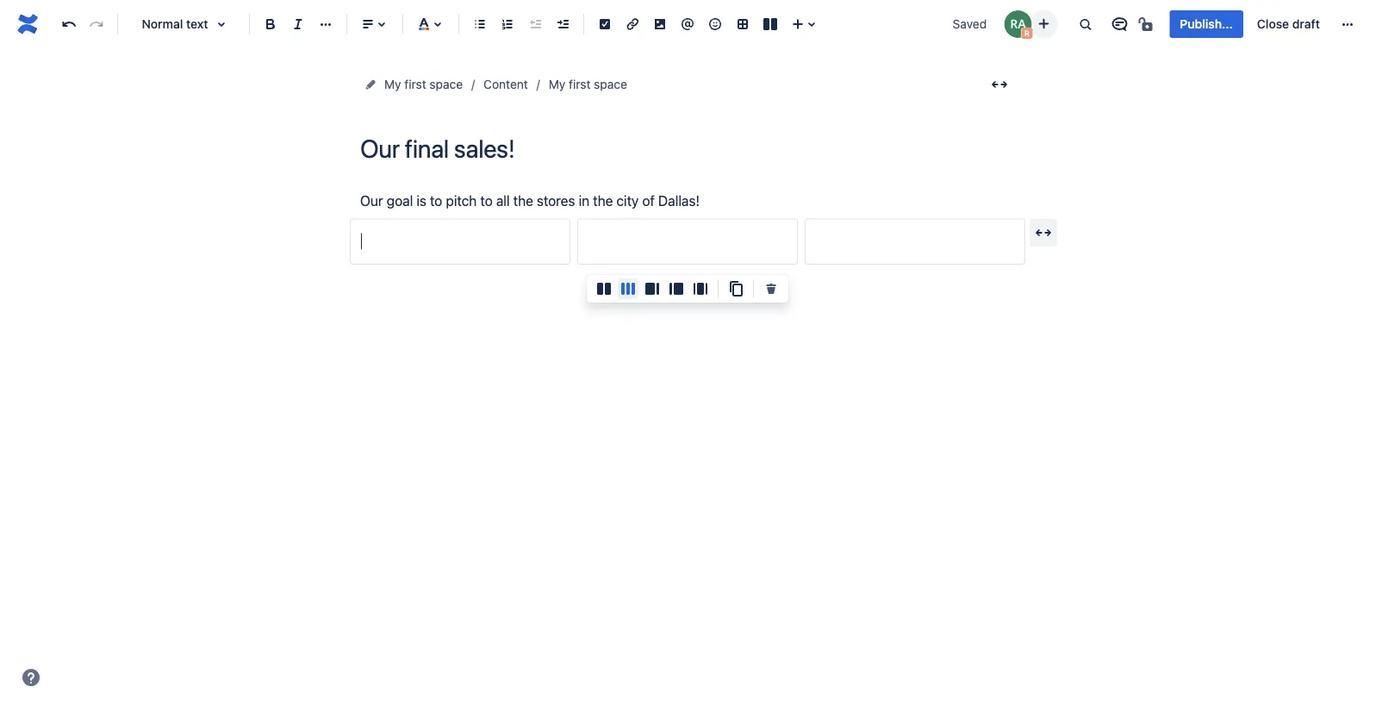 Task type: vqa. For each thing, say whether or not it's contained in the screenshot.
Choose an emoji category tab list
no



Task type: locate. For each thing, give the bounding box(es) containing it.
my first space
[[384, 77, 463, 91], [549, 77, 627, 91]]

0 horizontal spatial my first space
[[384, 77, 463, 91]]

two columns image
[[594, 278, 615, 299]]

normal text
[[142, 17, 208, 31]]

0 horizontal spatial to
[[430, 192, 443, 209]]

0 horizontal spatial my
[[384, 77, 401, 91]]

my first space link down action item image
[[549, 74, 627, 95]]

help image
[[21, 667, 41, 688]]

in
[[579, 192, 590, 209]]

link image
[[622, 14, 643, 34]]

layouts image
[[760, 14, 781, 34]]

pitch
[[446, 192, 477, 209]]

confluence image
[[14, 10, 41, 38]]

1 horizontal spatial my
[[549, 77, 566, 91]]

0 horizontal spatial space
[[430, 77, 463, 91]]

no restrictions image
[[1137, 14, 1158, 34]]

my first space down action item image
[[549, 77, 627, 91]]

close draft
[[1258, 17, 1321, 31]]

to right the is
[[430, 192, 443, 209]]

draft
[[1293, 17, 1321, 31]]

the
[[514, 192, 534, 209], [593, 192, 613, 209]]

more formatting image
[[316, 14, 336, 34]]

three columns with sidebars image
[[691, 278, 711, 299]]

my first space link
[[384, 74, 463, 95], [549, 74, 627, 95]]

go wide image
[[1034, 222, 1054, 243]]

find and replace image
[[1075, 14, 1096, 34]]

all
[[496, 192, 510, 209]]

normal
[[142, 17, 183, 31]]

space down action item image
[[594, 77, 627, 91]]

1 horizontal spatial my first space
[[549, 77, 627, 91]]

my first space link right the move this page icon
[[384, 74, 463, 95]]

my right the move this page icon
[[384, 77, 401, 91]]

the right in
[[593, 192, 613, 209]]

saved
[[953, 17, 987, 31]]

more image
[[1338, 14, 1359, 34]]

publish... button
[[1170, 10, 1244, 38]]

0 horizontal spatial first
[[405, 77, 426, 91]]

2 to from the left
[[480, 192, 493, 209]]

space left content
[[430, 77, 463, 91]]

make page full-width image
[[990, 74, 1010, 95]]

1 horizontal spatial space
[[594, 77, 627, 91]]

redo ⌘⇧z image
[[86, 14, 107, 34]]

1 horizontal spatial to
[[480, 192, 493, 209]]

Main content area, start typing to enter text. text field
[[350, 189, 1026, 265]]

my first space right the move this page icon
[[384, 77, 463, 91]]

publish...
[[1181, 17, 1234, 31]]

1 space from the left
[[430, 77, 463, 91]]

0 horizontal spatial my first space link
[[384, 74, 463, 95]]

my right content
[[549, 77, 566, 91]]

1 my first space from the left
[[384, 77, 463, 91]]

invite to edit image
[[1034, 13, 1055, 34]]

1 horizontal spatial the
[[593, 192, 613, 209]]

0 horizontal spatial the
[[514, 192, 534, 209]]

1 my first space link from the left
[[384, 74, 463, 95]]

bullet list ⌘⇧8 image
[[470, 14, 491, 34]]

first right the move this page icon
[[405, 77, 426, 91]]

to
[[430, 192, 443, 209], [480, 192, 493, 209]]

content link
[[484, 74, 528, 95]]

indent tab image
[[553, 14, 573, 34]]

the right all
[[514, 192, 534, 209]]

table image
[[733, 14, 753, 34]]

first
[[405, 77, 426, 91], [569, 77, 591, 91]]

copy image
[[726, 278, 747, 299]]

outdent ⇧tab image
[[525, 14, 546, 34]]

ruby anderson image
[[1005, 10, 1032, 38]]

1 horizontal spatial first
[[569, 77, 591, 91]]

2 my first space link from the left
[[549, 74, 627, 95]]

first down indent tab icon
[[569, 77, 591, 91]]

my
[[384, 77, 401, 91], [549, 77, 566, 91]]

2 my first space from the left
[[549, 77, 627, 91]]

text
[[186, 17, 208, 31]]

to left all
[[480, 192, 493, 209]]

2 the from the left
[[593, 192, 613, 209]]

space
[[430, 77, 463, 91], [594, 77, 627, 91]]

content
[[484, 77, 528, 91]]

our goal is to pitch to all the stores in the city of dallas!
[[360, 192, 700, 209]]

1 horizontal spatial my first space link
[[549, 74, 627, 95]]

remove image
[[761, 278, 782, 299]]

dallas!
[[659, 192, 700, 209]]



Task type: describe. For each thing, give the bounding box(es) containing it.
close
[[1258, 17, 1290, 31]]

1 first from the left
[[405, 77, 426, 91]]

close draft button
[[1247, 10, 1331, 38]]

our
[[360, 192, 383, 209]]

action item image
[[595, 14, 616, 34]]

mention image
[[678, 14, 698, 34]]

italic ⌘i image
[[288, 14, 309, 34]]

bold ⌘b image
[[260, 14, 281, 34]]

goal
[[387, 192, 413, 209]]

1 to from the left
[[430, 192, 443, 209]]

city
[[617, 192, 639, 209]]

three columns image
[[618, 278, 639, 299]]

add image, video, or file image
[[650, 14, 671, 34]]

left sidebar image
[[666, 278, 687, 299]]

numbered list ⌘⇧7 image
[[497, 14, 518, 34]]

2 my from the left
[[549, 77, 566, 91]]

normal text button
[[125, 5, 242, 43]]

emoji image
[[705, 14, 726, 34]]

is
[[417, 192, 427, 209]]

move this page image
[[364, 78, 378, 91]]

comment icon image
[[1110, 14, 1131, 34]]

confluence image
[[14, 10, 41, 38]]

right sidebar image
[[642, 278, 663, 299]]

Give this page a title text field
[[360, 134, 1016, 163]]

align left image
[[358, 14, 378, 34]]

2 first from the left
[[569, 77, 591, 91]]

of
[[643, 192, 655, 209]]

1 the from the left
[[514, 192, 534, 209]]

1 my from the left
[[384, 77, 401, 91]]

undo ⌘z image
[[59, 14, 79, 34]]

2 space from the left
[[594, 77, 627, 91]]

stores
[[537, 192, 575, 209]]



